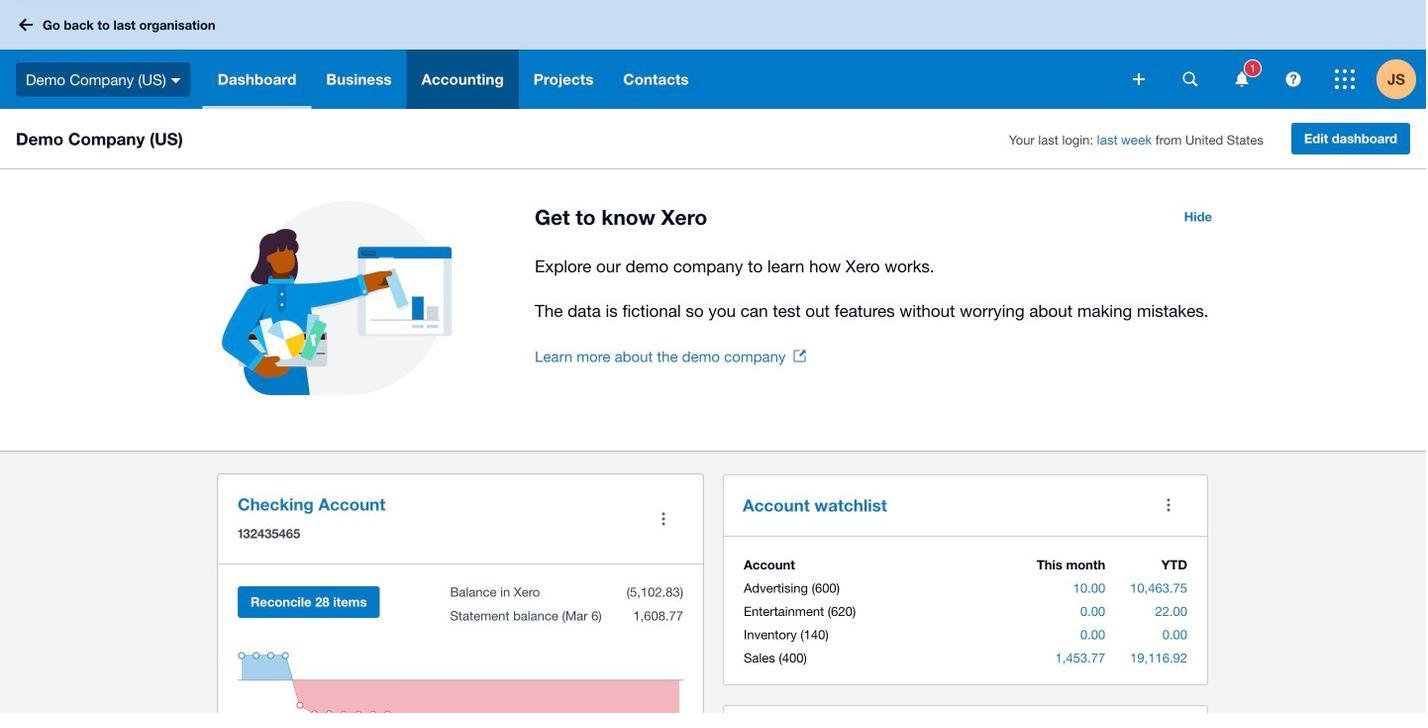 Task type: locate. For each thing, give the bounding box(es) containing it.
banner
[[0, 0, 1427, 109]]

intro banner body element
[[535, 253, 1225, 325]]

svg image
[[1133, 73, 1145, 85], [171, 78, 181, 83]]

0 horizontal spatial svg image
[[171, 78, 181, 83]]

1 horizontal spatial svg image
[[1133, 73, 1145, 85]]

manage menu toggle image
[[644, 499, 684, 539]]

svg image
[[19, 18, 33, 31], [1336, 69, 1355, 89], [1183, 72, 1198, 87], [1236, 72, 1249, 87], [1286, 72, 1301, 87]]



Task type: vqa. For each thing, say whether or not it's contained in the screenshot.
svg icon
yes



